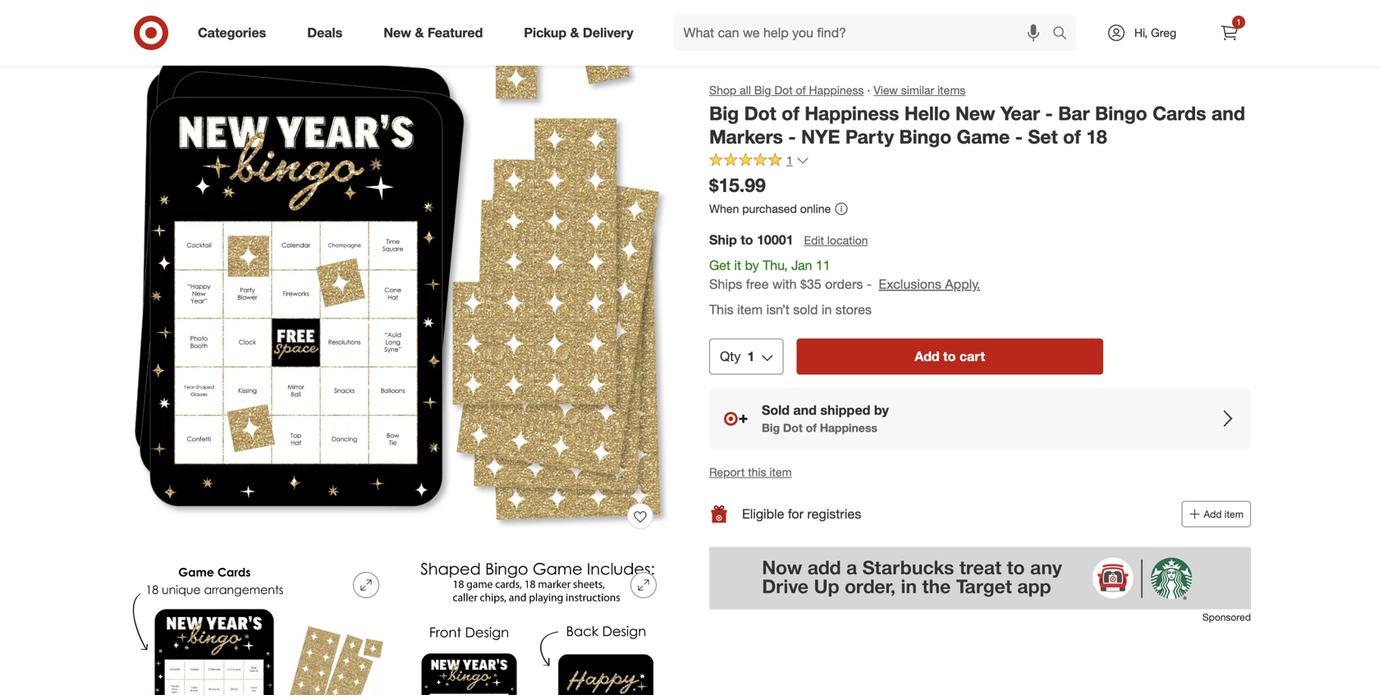 Task type: vqa. For each thing, say whether or not it's contained in the screenshot.
the Spring getaway Image
no



Task type: locate. For each thing, give the bounding box(es) containing it.
1 horizontal spatial and
[[1212, 102, 1245, 125]]

1 horizontal spatial add
[[1204, 508, 1222, 520]]

search
[[1045, 26, 1085, 42]]

2 vertical spatial 1
[[747, 349, 755, 365]]

big down the sold
[[762, 421, 780, 435]]

big
[[754, 83, 771, 97], [709, 102, 739, 125], [762, 421, 780, 435]]

to left cart
[[943, 349, 956, 365]]

in
[[822, 302, 832, 318]]

1 vertical spatial happiness
[[805, 102, 899, 125]]

sponsored
[[1203, 611, 1251, 623]]

bingo
[[1095, 102, 1147, 125], [899, 125, 952, 148]]

edit location
[[804, 233, 868, 248]]

2 vertical spatial big
[[762, 421, 780, 435]]

pickup
[[524, 25, 567, 41]]

delivery
[[583, 25, 633, 41]]

pickup & delivery link
[[510, 15, 654, 51]]

big inside sold and shipped by big dot of happiness
[[762, 421, 780, 435]]

dot right all
[[774, 83, 793, 97]]

1
[[1237, 17, 1241, 27], [786, 153, 793, 167], [747, 349, 755, 365]]

big down shop
[[709, 102, 739, 125]]

0 horizontal spatial &
[[415, 25, 424, 41]]

- right orders
[[867, 276, 872, 292]]

1 horizontal spatial item
[[770, 465, 792, 480]]

happiness up party
[[805, 102, 899, 125]]

and
[[1212, 102, 1245, 125], [793, 402, 817, 418]]

1 right greg
[[1237, 17, 1241, 27]]

- up set
[[1045, 102, 1053, 125]]

2 horizontal spatial item
[[1225, 508, 1244, 520]]

by right it
[[745, 258, 759, 274]]

1 vertical spatial item
[[770, 465, 792, 480]]

big right all
[[754, 83, 771, 97]]

bingo up the 18
[[1095, 102, 1147, 125]]

this
[[709, 302, 734, 318]]

happiness inside big dot of happiness hello new year - bar bingo cards and markers - nye party bingo game - set of 18
[[805, 102, 899, 125]]

happiness left view
[[809, 83, 864, 97]]

1 link
[[1212, 15, 1248, 51], [709, 152, 809, 171]]

1 link right greg
[[1212, 15, 1248, 51]]

markers
[[709, 125, 783, 148]]

edit location button
[[803, 232, 869, 250]]

0 horizontal spatial and
[[793, 402, 817, 418]]

1 horizontal spatial to
[[943, 349, 956, 365]]

1 vertical spatial add
[[1204, 508, 1222, 520]]

0 horizontal spatial add
[[915, 349, 940, 365]]

2 vertical spatial happiness
[[820, 421, 877, 435]]

set
[[1028, 125, 1058, 148]]

1 vertical spatial to
[[943, 349, 956, 365]]

& right pickup
[[570, 25, 579, 41]]

0 vertical spatial to
[[741, 232, 753, 248]]

dot down the sold
[[783, 421, 803, 435]]

0 vertical spatial item
[[737, 302, 763, 318]]

item inside fulfillment region
[[737, 302, 763, 318]]

1 right qty in the right of the page
[[747, 349, 755, 365]]

& for new
[[415, 25, 424, 41]]

add item button
[[1182, 501, 1251, 527]]

0 horizontal spatial new
[[384, 25, 411, 41]]

&
[[415, 25, 424, 41], [570, 25, 579, 41]]

1 & from the left
[[415, 25, 424, 41]]

free
[[746, 276, 769, 292]]

1 vertical spatial 1
[[786, 153, 793, 167]]

1 vertical spatial and
[[793, 402, 817, 418]]

deals link
[[293, 15, 363, 51]]

report this item
[[709, 465, 792, 480]]

happiness down shipped
[[820, 421, 877, 435]]

advertisement region
[[709, 547, 1251, 610]]

of
[[796, 83, 806, 97], [782, 102, 800, 125], [1063, 125, 1081, 148], [806, 421, 817, 435]]

qty
[[720, 349, 741, 365]]

0 vertical spatial bingo
[[1095, 102, 1147, 125]]

item for this
[[737, 302, 763, 318]]

bingo down hello
[[899, 125, 952, 148]]

1 horizontal spatial bingo
[[1095, 102, 1147, 125]]

thu,
[[763, 258, 788, 274]]

to right ship
[[741, 232, 753, 248]]

1 vertical spatial dot
[[744, 102, 776, 125]]

dot inside big dot of happiness hello new year - bar bingo cards and markers - nye party bingo game - set of 18
[[744, 102, 776, 125]]

2 & from the left
[[570, 25, 579, 41]]

add inside fulfillment region
[[915, 349, 940, 365]]

by
[[745, 258, 759, 274], [874, 402, 889, 418]]

year
[[1001, 102, 1040, 125]]

0 horizontal spatial to
[[741, 232, 753, 248]]

categories
[[198, 25, 266, 41]]

to inside "add to cart" button
[[943, 349, 956, 365]]

view
[[874, 83, 898, 97]]

dot up markers
[[744, 102, 776, 125]]

and right the sold
[[793, 402, 817, 418]]

0 horizontal spatial item
[[737, 302, 763, 318]]

2 vertical spatial dot
[[783, 421, 803, 435]]

greg
[[1151, 25, 1177, 40]]

new left featured at the left top
[[384, 25, 411, 41]]

1 horizontal spatial 1
[[786, 153, 793, 167]]

get
[[709, 258, 731, 274]]

1 horizontal spatial by
[[874, 402, 889, 418]]

online
[[800, 201, 831, 216]]

What can we help you find? suggestions appear below search field
[[674, 15, 1057, 51]]

add for add to cart
[[915, 349, 940, 365]]

1 horizontal spatial new
[[955, 102, 995, 125]]

and right the cards
[[1212, 102, 1245, 125]]

item for add
[[1225, 508, 1244, 520]]

1 link down markers
[[709, 152, 809, 171]]

0 vertical spatial by
[[745, 258, 759, 274]]

& left featured at the left top
[[415, 25, 424, 41]]

view similar items button
[[874, 82, 966, 99]]

party
[[845, 125, 894, 148]]

by inside sold and shipped by big dot of happiness
[[874, 402, 889, 418]]

new up game
[[955, 102, 995, 125]]

2 horizontal spatial 1
[[1237, 17, 1241, 27]]

1 horizontal spatial &
[[570, 25, 579, 41]]

2 vertical spatial item
[[1225, 508, 1244, 520]]

sold
[[793, 302, 818, 318]]

ship
[[709, 232, 737, 248]]

pickup & delivery
[[524, 25, 633, 41]]

fulfillment region
[[709, 231, 1251, 450]]

$35
[[800, 276, 822, 292]]

1 vertical spatial by
[[874, 402, 889, 418]]

1 up 'when purchased online'
[[786, 153, 793, 167]]

of inside sold and shipped by big dot of happiness
[[806, 421, 817, 435]]

item
[[737, 302, 763, 318], [770, 465, 792, 480], [1225, 508, 1244, 520]]

happiness
[[809, 83, 864, 97], [805, 102, 899, 125], [820, 421, 877, 435]]

ship to 10001
[[709, 232, 793, 248]]

0 vertical spatial 1
[[1237, 17, 1241, 27]]

to
[[741, 232, 753, 248], [943, 349, 956, 365]]

0 horizontal spatial bingo
[[899, 125, 952, 148]]

nye
[[801, 125, 840, 148]]

0 horizontal spatial by
[[745, 258, 759, 274]]

$15.99
[[709, 174, 766, 197]]

by inside get it by thu, jan 11 ships free with $35 orders - exclusions apply.
[[745, 258, 759, 274]]

to for add
[[943, 349, 956, 365]]

cart
[[960, 349, 985, 365]]

purchased
[[742, 201, 797, 216]]

0 vertical spatial 1 link
[[1212, 15, 1248, 51]]

items
[[938, 83, 966, 97]]

1 horizontal spatial 1 link
[[1212, 15, 1248, 51]]

featured
[[428, 25, 483, 41]]

0 vertical spatial big
[[754, 83, 771, 97]]

-
[[1045, 102, 1053, 125], [788, 125, 796, 148], [1015, 125, 1023, 148], [867, 276, 872, 292]]

0 vertical spatial and
[[1212, 102, 1245, 125]]

1 vertical spatial new
[[955, 102, 995, 125]]

new
[[384, 25, 411, 41], [955, 102, 995, 125]]

and inside sold and shipped by big dot of happiness
[[793, 402, 817, 418]]

0 horizontal spatial 1 link
[[709, 152, 809, 171]]

by right shipped
[[874, 402, 889, 418]]

location
[[827, 233, 868, 248]]

when purchased online
[[709, 201, 831, 216]]

shop all big dot of happiness
[[709, 83, 864, 97]]

0 vertical spatial add
[[915, 349, 940, 365]]

dot
[[774, 83, 793, 97], [744, 102, 776, 125], [783, 421, 803, 435]]

exclusions apply. button
[[879, 275, 980, 294]]

game
[[957, 125, 1010, 148]]

1 vertical spatial big
[[709, 102, 739, 125]]

add
[[915, 349, 940, 365], [1204, 508, 1222, 520]]

0 horizontal spatial 1
[[747, 349, 755, 365]]



Task type: describe. For each thing, give the bounding box(es) containing it.
big dot of happiness hello new year - bar bingo cards and markers - nye party bingo game - set of 18, 2 of 5 image
[[128, 559, 392, 695]]

1 inside fulfillment region
[[747, 349, 755, 365]]

& for pickup
[[570, 25, 579, 41]]

this
[[748, 465, 766, 480]]

qty 1
[[720, 349, 755, 365]]

similar
[[901, 83, 934, 97]]

big inside big dot of happiness hello new year - bar bingo cards and markers - nye party bingo game - set of 18
[[709, 102, 739, 125]]

hi, greg
[[1134, 25, 1177, 40]]

search button
[[1045, 15, 1085, 54]]

view similar items
[[874, 83, 966, 97]]

0 vertical spatial dot
[[774, 83, 793, 97]]

big dot of happiness hello new year - bar bingo cards and markers - nye party bingo game - set of 18, 1 of 5 image
[[128, 4, 670, 546]]

1 vertical spatial 1 link
[[709, 152, 809, 171]]

shop
[[709, 83, 737, 97]]

big dot of happiness hello new year - bar bingo cards and markers - nye party bingo game - set of 18, 3 of 5 image
[[406, 559, 670, 695]]

for
[[788, 506, 804, 522]]

report this item button
[[709, 464, 792, 481]]

sold and shipped by big dot of happiness
[[762, 402, 889, 435]]

add to cart button
[[797, 339, 1103, 375]]

deals
[[307, 25, 343, 41]]

with
[[772, 276, 797, 292]]

new & featured link
[[370, 15, 503, 51]]

when
[[709, 201, 739, 216]]

orders
[[825, 276, 863, 292]]

big dot of happiness hello new year - bar bingo cards and markers - nye party bingo game - set of 18
[[709, 102, 1245, 148]]

11
[[816, 258, 831, 274]]

happiness inside sold and shipped by big dot of happiness
[[820, 421, 877, 435]]

edit
[[804, 233, 824, 248]]

apply.
[[945, 276, 980, 292]]

add item
[[1204, 508, 1244, 520]]

and inside big dot of happiness hello new year - bar bingo cards and markers - nye party bingo game - set of 18
[[1212, 102, 1245, 125]]

registries
[[807, 506, 861, 522]]

18
[[1086, 125, 1107, 148]]

dot inside sold and shipped by big dot of happiness
[[783, 421, 803, 435]]

exclusions
[[879, 276, 942, 292]]

isn't
[[766, 302, 790, 318]]

bar
[[1058, 102, 1090, 125]]

eligible
[[742, 506, 784, 522]]

it
[[734, 258, 741, 274]]

new inside big dot of happiness hello new year - bar bingo cards and markers - nye party bingo game - set of 18
[[955, 102, 995, 125]]

- left nye
[[788, 125, 796, 148]]

0 vertical spatial happiness
[[809, 83, 864, 97]]

this item isn't sold in stores
[[709, 302, 872, 318]]

10001
[[757, 232, 793, 248]]

- inside get it by thu, jan 11 ships free with $35 orders - exclusions apply.
[[867, 276, 872, 292]]

shipped
[[820, 402, 871, 418]]

0 vertical spatial new
[[384, 25, 411, 41]]

eligible for registries
[[742, 506, 861, 522]]

image gallery element
[[128, 4, 670, 695]]

1 vertical spatial bingo
[[899, 125, 952, 148]]

ships
[[709, 276, 742, 292]]

add for add item
[[1204, 508, 1222, 520]]

hi,
[[1134, 25, 1148, 40]]

- down year
[[1015, 125, 1023, 148]]

all
[[740, 83, 751, 97]]

categories link
[[184, 15, 287, 51]]

jan
[[791, 258, 812, 274]]

hello
[[905, 102, 950, 125]]

sold
[[762, 402, 790, 418]]

stores
[[836, 302, 872, 318]]

new & featured
[[384, 25, 483, 41]]

get it by thu, jan 11 ships free with $35 orders - exclusions apply.
[[709, 258, 980, 292]]

cards
[[1153, 102, 1206, 125]]

add to cart
[[915, 349, 985, 365]]

report
[[709, 465, 745, 480]]

to for ship
[[741, 232, 753, 248]]



